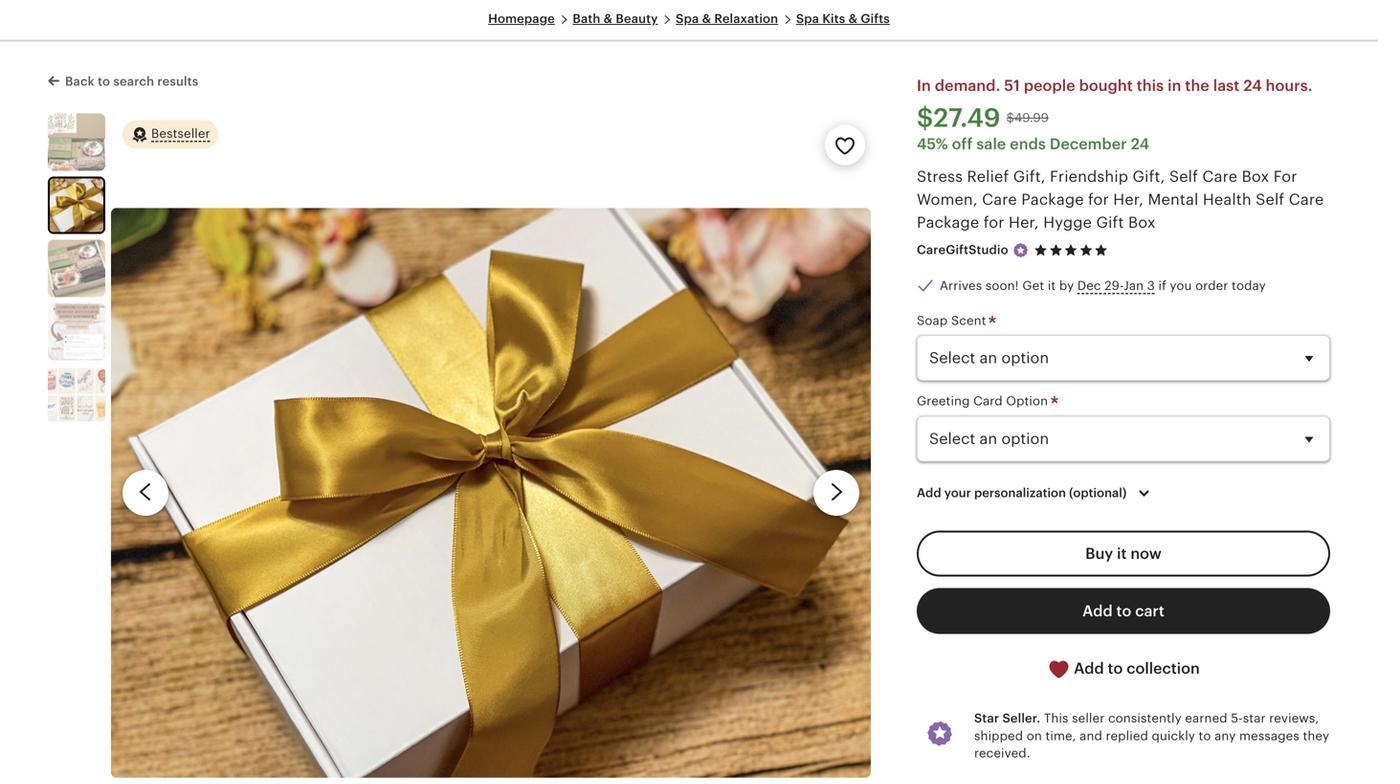 Task type: describe. For each thing, give the bounding box(es) containing it.
buy it now button
[[917, 531, 1331, 577]]

soon! get
[[986, 279, 1045, 293]]

$27.49
[[917, 103, 1001, 133]]

people
[[1024, 77, 1076, 94]]

this seller consistently earned 5-star reviews, shipped on time, and replied quickly to any messages they received.
[[975, 712, 1330, 761]]

$27.49 $49.99
[[917, 103, 1049, 133]]

3
[[1148, 279, 1156, 293]]

shipped
[[975, 729, 1024, 743]]

0 vertical spatial self
[[1170, 168, 1199, 185]]

back to search results
[[65, 74, 199, 89]]

search
[[113, 74, 154, 89]]

1 vertical spatial her,
[[1009, 214, 1040, 231]]

3 & from the left
[[849, 11, 858, 26]]

messages
[[1240, 729, 1300, 743]]

this
[[1045, 712, 1069, 726]]

this
[[1137, 77, 1165, 94]]

it inside buy it now "button"
[[1118, 545, 1127, 562]]

kits
[[823, 11, 846, 26]]

cart
[[1136, 603, 1165, 620]]

friendship
[[1050, 168, 1129, 185]]

relaxation
[[715, 11, 779, 26]]

december
[[1050, 136, 1128, 153]]

last
[[1214, 77, 1240, 94]]

jan
[[1124, 279, 1144, 293]]

add your personalization (optional)
[[917, 486, 1127, 501]]

1 vertical spatial box
[[1129, 214, 1156, 231]]

5-
[[1232, 712, 1244, 726]]

bath & beauty link
[[573, 11, 658, 26]]

in demand. 51 people bought this in the last 24 hours.
[[917, 77, 1313, 94]]

51
[[1005, 77, 1021, 94]]

soap scent
[[917, 314, 990, 328]]

spa for spa kits & gifts
[[797, 11, 820, 26]]

by
[[1060, 279, 1075, 293]]

on
[[1027, 729, 1043, 743]]

& for bath
[[604, 11, 613, 26]]

stress relief gift, friendship gift, self care box for women, care package for her, mental health self care package for her, hygge gift box
[[917, 168, 1325, 231]]

stress relief gift friendship gift self care box for women image 4 image
[[48, 303, 105, 361]]

now
[[1131, 545, 1162, 562]]

order
[[1196, 279, 1229, 293]]

1 horizontal spatial her,
[[1114, 191, 1144, 208]]

$49.99
[[1007, 111, 1049, 125]]

option
[[1007, 394, 1049, 409]]

in
[[917, 77, 932, 94]]

greeting
[[917, 394, 971, 409]]

29-
[[1105, 279, 1124, 293]]

to for search
[[98, 74, 110, 89]]

replied
[[1106, 729, 1149, 743]]

to for cart
[[1117, 603, 1132, 620]]

add for add to cart
[[1083, 603, 1113, 620]]

seller
[[1073, 712, 1105, 726]]

greeting card option
[[917, 394, 1052, 409]]

dec
[[1078, 279, 1102, 293]]

buy
[[1086, 545, 1114, 562]]

for
[[1274, 168, 1298, 185]]

mental
[[1149, 191, 1199, 208]]

caregiftstudio
[[917, 243, 1009, 257]]

back to search results link
[[48, 70, 199, 90]]

personalization
[[975, 486, 1067, 501]]

you
[[1171, 279, 1193, 293]]

star seller.
[[975, 712, 1041, 726]]

add to cart
[[1083, 603, 1165, 620]]

hygge
[[1044, 214, 1093, 231]]

ends
[[1011, 136, 1047, 153]]

relief
[[968, 168, 1010, 185]]

0 horizontal spatial stress relief gift friendship gift self care box for women image 2 image
[[50, 179, 103, 232]]

homepage link
[[488, 11, 555, 26]]

seller.
[[1003, 712, 1041, 726]]

arrives
[[940, 279, 983, 293]]



Task type: locate. For each thing, give the bounding box(es) containing it.
soap
[[917, 314, 948, 328]]

women,
[[917, 191, 978, 208]]

to down earned
[[1199, 729, 1212, 743]]

to left 'cart'
[[1117, 603, 1132, 620]]

0 horizontal spatial box
[[1129, 214, 1156, 231]]

care up health
[[1203, 168, 1238, 185]]

1 vertical spatial 24
[[1131, 136, 1150, 153]]

add left your
[[917, 486, 942, 501]]

off
[[952, 136, 973, 153]]

0 horizontal spatial for
[[984, 214, 1005, 231]]

0 vertical spatial her,
[[1114, 191, 1144, 208]]

caregiftstudio link
[[917, 243, 1009, 257]]

for down friendship
[[1089, 191, 1110, 208]]

0 vertical spatial for
[[1089, 191, 1110, 208]]

star
[[1244, 712, 1267, 726]]

results
[[157, 74, 199, 89]]

box right 'gift' on the right of page
[[1129, 214, 1156, 231]]

self down the for
[[1256, 191, 1285, 208]]

bestseller
[[151, 126, 210, 141]]

star_seller image
[[1013, 242, 1030, 259]]

bestseller button
[[123, 119, 218, 150]]

45% off sale ends december 24
[[917, 136, 1150, 153]]

add inside button
[[1083, 603, 1113, 620]]

add inside 'button'
[[1075, 660, 1105, 677]]

1 horizontal spatial care
[[1203, 168, 1238, 185]]

24 right last
[[1244, 77, 1263, 94]]

stress relief gift friendship gift self care box for women image 5 image
[[48, 366, 105, 424]]

add for add to collection
[[1075, 660, 1105, 677]]

0 horizontal spatial it
[[1048, 279, 1056, 293]]

2 & from the left
[[702, 11, 712, 26]]

0 vertical spatial box
[[1242, 168, 1270, 185]]

any
[[1215, 729, 1237, 743]]

to inside this seller consistently earned 5-star reviews, shipped on time, and replied quickly to any messages they received.
[[1199, 729, 1212, 743]]

(optional)
[[1070, 486, 1127, 501]]

collection
[[1127, 660, 1201, 677]]

self up mental
[[1170, 168, 1199, 185]]

and
[[1080, 729, 1103, 743]]

& for spa
[[702, 11, 712, 26]]

1 horizontal spatial it
[[1118, 545, 1127, 562]]

add
[[917, 486, 942, 501], [1083, 603, 1113, 620], [1075, 660, 1105, 677]]

her, up the star_seller image on the right
[[1009, 214, 1040, 231]]

bought
[[1080, 77, 1134, 94]]

to right back
[[98, 74, 110, 89]]

2 horizontal spatial care
[[1290, 191, 1325, 208]]

0 horizontal spatial her,
[[1009, 214, 1040, 231]]

earned
[[1186, 712, 1228, 726]]

to left collection
[[1108, 660, 1124, 677]]

it right buy
[[1118, 545, 1127, 562]]

1 vertical spatial add
[[1083, 603, 1113, 620]]

add to collection
[[1071, 660, 1201, 677]]

to for collection
[[1108, 660, 1124, 677]]

package
[[1022, 191, 1085, 208], [917, 214, 980, 231]]

1 vertical spatial it
[[1118, 545, 1127, 562]]

box left the for
[[1242, 168, 1270, 185]]

gift, down "ends"
[[1014, 168, 1046, 185]]

health
[[1203, 191, 1252, 208]]

1 horizontal spatial stress relief gift friendship gift self care box for women image 2 image
[[111, 208, 871, 778]]

care
[[1203, 168, 1238, 185], [983, 191, 1018, 208], [1290, 191, 1325, 208]]

1 horizontal spatial spa
[[797, 11, 820, 26]]

gift,
[[1014, 168, 1046, 185], [1133, 168, 1166, 185]]

0 horizontal spatial package
[[917, 214, 980, 231]]

gift
[[1097, 214, 1125, 231]]

1 spa from the left
[[676, 11, 699, 26]]

2 vertical spatial add
[[1075, 660, 1105, 677]]

consistently
[[1109, 712, 1182, 726]]

0 vertical spatial add
[[917, 486, 942, 501]]

hours.
[[1266, 77, 1313, 94]]

bath
[[573, 11, 601, 26]]

spa kits & gifts link
[[797, 11, 890, 26]]

add up the seller
[[1075, 660, 1105, 677]]

it left by
[[1048, 279, 1056, 293]]

0 horizontal spatial spa
[[676, 11, 699, 26]]

1 horizontal spatial self
[[1256, 191, 1285, 208]]

received.
[[975, 746, 1031, 761]]

menu bar containing homepage
[[54, 11, 1325, 42]]

1 horizontal spatial box
[[1242, 168, 1270, 185]]

0 vertical spatial package
[[1022, 191, 1085, 208]]

0 horizontal spatial gift,
[[1014, 168, 1046, 185]]

for
[[1089, 191, 1110, 208], [984, 214, 1005, 231]]

gifts
[[861, 11, 890, 26]]

if
[[1159, 279, 1167, 293]]

they
[[1304, 729, 1330, 743]]

0 horizontal spatial self
[[1170, 168, 1199, 185]]

her, up 'gift' on the right of page
[[1114, 191, 1144, 208]]

1 vertical spatial for
[[984, 214, 1005, 231]]

add to collection button
[[917, 646, 1331, 693]]

to inside button
[[1117, 603, 1132, 620]]

0 horizontal spatial &
[[604, 11, 613, 26]]

0 vertical spatial 24
[[1244, 77, 1263, 94]]

star
[[975, 712, 1000, 726]]

bath & beauty
[[573, 11, 658, 26]]

stress relief gift friendship gift self care box for women image 3 image
[[48, 240, 105, 297]]

add inside dropdown button
[[917, 486, 942, 501]]

1 gift, from the left
[[1014, 168, 1046, 185]]

24 right "december"
[[1131, 136, 1150, 153]]

1 vertical spatial package
[[917, 214, 980, 231]]

0 horizontal spatial care
[[983, 191, 1018, 208]]

buy it now
[[1086, 545, 1162, 562]]

add left 'cart'
[[1083, 603, 1113, 620]]

stress relief gift friendship gift self care box for women image 2 image
[[50, 179, 103, 232], [111, 208, 871, 778]]

add for add your personalization (optional)
[[917, 486, 942, 501]]

in
[[1168, 77, 1182, 94]]

1 horizontal spatial for
[[1089, 191, 1110, 208]]

today
[[1232, 279, 1267, 293]]

time,
[[1046, 729, 1077, 743]]

& left relaxation
[[702, 11, 712, 26]]

0 horizontal spatial 24
[[1131, 136, 1150, 153]]

0 vertical spatial it
[[1048, 279, 1056, 293]]

1 & from the left
[[604, 11, 613, 26]]

card
[[974, 394, 1003, 409]]

care down relief
[[983, 191, 1018, 208]]

stress relief gift friendship gift self care box for women image 1 image
[[48, 114, 105, 171]]

1 vertical spatial self
[[1256, 191, 1285, 208]]

spa kits & gifts
[[797, 11, 890, 26]]

spa for spa & relaxation
[[676, 11, 699, 26]]

1 horizontal spatial &
[[702, 11, 712, 26]]

2 spa from the left
[[797, 11, 820, 26]]

1 horizontal spatial package
[[1022, 191, 1085, 208]]

demand.
[[935, 77, 1001, 94]]

it
[[1048, 279, 1056, 293], [1118, 545, 1127, 562]]

package up hygge
[[1022, 191, 1085, 208]]

your
[[945, 486, 972, 501]]

for up caregiftstudio link
[[984, 214, 1005, 231]]

the
[[1186, 77, 1210, 94]]

reviews,
[[1270, 712, 1320, 726]]

back
[[65, 74, 95, 89]]

to inside 'button'
[[1108, 660, 1124, 677]]

quickly
[[1152, 729, 1196, 743]]

beauty
[[616, 11, 658, 26]]

spa left the kits
[[797, 11, 820, 26]]

& right the kits
[[849, 11, 858, 26]]

homepage
[[488, 11, 555, 26]]

gift, up mental
[[1133, 168, 1166, 185]]

24
[[1244, 77, 1263, 94], [1131, 136, 1150, 153]]

box
[[1242, 168, 1270, 185], [1129, 214, 1156, 231]]

& right bath
[[604, 11, 613, 26]]

45%
[[917, 136, 949, 153]]

care down the for
[[1290, 191, 1325, 208]]

menu bar
[[54, 11, 1325, 42]]

arrives soon! get it by dec 29-jan 3 if you order today
[[940, 279, 1267, 293]]

sale
[[977, 136, 1007, 153]]

add your personalization (optional) button
[[903, 473, 1170, 514]]

1 horizontal spatial gift,
[[1133, 168, 1166, 185]]

1 horizontal spatial 24
[[1244, 77, 1263, 94]]

2 horizontal spatial &
[[849, 11, 858, 26]]

to
[[98, 74, 110, 89], [1117, 603, 1132, 620], [1108, 660, 1124, 677], [1199, 729, 1212, 743]]

stress
[[917, 168, 963, 185]]

add to cart button
[[917, 588, 1331, 634]]

her,
[[1114, 191, 1144, 208], [1009, 214, 1040, 231]]

spa & relaxation
[[676, 11, 779, 26]]

package down women,
[[917, 214, 980, 231]]

spa & relaxation link
[[676, 11, 779, 26]]

scent
[[952, 314, 987, 328]]

2 gift, from the left
[[1133, 168, 1166, 185]]

spa right the beauty
[[676, 11, 699, 26]]



Task type: vqa. For each thing, say whether or not it's contained in the screenshot.
the right I
no



